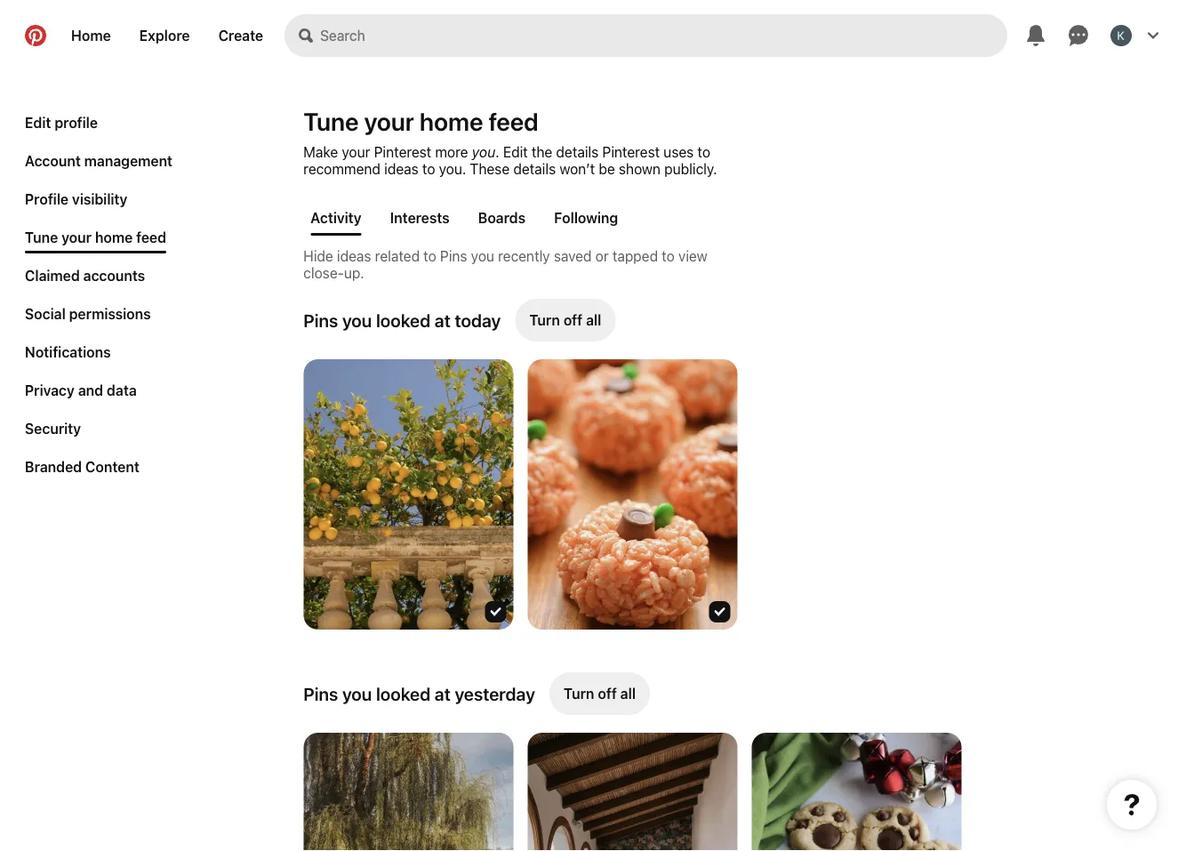 Task type: vqa. For each thing, say whether or not it's contained in the screenshot.
1st at from the top
yes



Task type: locate. For each thing, give the bounding box(es) containing it.
1 vertical spatial pins
[[304, 310, 338, 331]]

pins
[[440, 247, 468, 264], [304, 310, 338, 331], [304, 684, 338, 704]]

tune up "make"
[[304, 107, 359, 136]]

profile visibility
[[25, 190, 128, 207]]

security
[[25, 420, 81, 437]]

your down profile visibility link
[[62, 229, 92, 246]]

edit right .
[[503, 143, 528, 160]]

to left you.
[[423, 160, 435, 177]]

1 horizontal spatial turn
[[564, 686, 595, 702]]

pins inside the hide ideas related to pins you recently saved or tapped to view close-up.
[[440, 247, 468, 264]]

tune your home feed down visibility at top left
[[25, 229, 166, 246]]

1 horizontal spatial edit
[[503, 143, 528, 160]]

details right .
[[514, 160, 556, 177]]

home up the accounts
[[95, 229, 133, 246]]

1 vertical spatial tune your home feed
[[25, 229, 166, 246]]

1 vertical spatial tune
[[25, 229, 58, 246]]

2 vertical spatial pins
[[304, 684, 338, 704]]

0 vertical spatial pins
[[440, 247, 468, 264]]

edit inside edit the details pinterest uses to recommend ideas to you. these details won't be shown publicly.
[[503, 143, 528, 160]]

0 horizontal spatial tune
[[25, 229, 58, 246]]

to
[[698, 143, 711, 160], [423, 160, 435, 177], [424, 247, 437, 264], [662, 247, 675, 264]]

tune your home feed up the make your pinterest more you .
[[304, 107, 539, 136]]

tapped
[[613, 247, 658, 264]]

tune inside list
[[25, 229, 58, 246]]

1 vertical spatial off
[[598, 686, 617, 702]]

off for pins you looked at yesterday
[[598, 686, 617, 702]]

1 vertical spatial looked
[[376, 684, 431, 704]]

tune your home feed
[[304, 107, 539, 136], [25, 229, 166, 246]]

your up the make your pinterest more you .
[[364, 107, 414, 136]]

feed up the accounts
[[136, 229, 166, 246]]

list
[[18, 107, 180, 489], [296, 292, 1131, 851]]

0 vertical spatial ideas
[[385, 160, 419, 177]]

edit inside list
[[25, 114, 51, 131]]

1 vertical spatial turn
[[564, 686, 595, 702]]

home
[[420, 107, 484, 136], [95, 229, 133, 246]]

your
[[364, 107, 414, 136], [342, 143, 371, 160], [62, 229, 92, 246]]

edit left profile
[[25, 114, 51, 131]]

tune down the profile
[[25, 229, 58, 246]]

2 at from the top
[[435, 684, 451, 704]]

2 pinterest from the left
[[603, 143, 660, 160]]

tune
[[304, 107, 359, 136], [25, 229, 58, 246]]

pinterest left more
[[374, 143, 432, 160]]

0 vertical spatial turn off all button
[[515, 299, 616, 342]]

turn off all for yesterday
[[564, 686, 636, 702]]

1 looked from the top
[[376, 310, 431, 331]]

social
[[25, 305, 66, 322]]

0 vertical spatial at
[[435, 310, 451, 331]]

1 horizontal spatial feed
[[489, 107, 539, 136]]

ideas right hide
[[337, 247, 371, 264]]

pinterest inside edit the details pinterest uses to recommend ideas to you. these details won't be shown publicly.
[[603, 143, 660, 160]]

at left today
[[435, 310, 451, 331]]

looked
[[376, 310, 431, 331], [376, 684, 431, 704]]

account management
[[25, 152, 173, 169]]

0 vertical spatial turn off all
[[530, 312, 602, 329]]

1 horizontal spatial pinterest
[[603, 143, 660, 160]]

to right uses
[[698, 143, 711, 160]]

0 horizontal spatial ideas
[[337, 247, 371, 264]]

and
[[78, 382, 103, 399]]

0 vertical spatial feed
[[489, 107, 539, 136]]

0 horizontal spatial list
[[18, 107, 180, 489]]

details
[[557, 143, 599, 160], [514, 160, 556, 177]]

1 horizontal spatial list
[[296, 292, 1131, 851]]

view
[[679, 247, 708, 264]]

0 horizontal spatial turn
[[530, 312, 560, 329]]

1 vertical spatial ideas
[[337, 247, 371, 264]]

2 looked from the top
[[376, 684, 431, 704]]

1 horizontal spatial tune
[[304, 107, 359, 136]]

Search text field
[[320, 14, 1008, 57]]

0 horizontal spatial edit
[[25, 114, 51, 131]]

boards link
[[471, 202, 533, 233]]

to left view
[[662, 247, 675, 264]]

ideas
[[385, 160, 419, 177], [337, 247, 371, 264]]

edit
[[25, 114, 51, 131], [503, 143, 528, 160]]

turn right today
[[530, 312, 560, 329]]

off
[[564, 312, 583, 329], [598, 686, 617, 702]]

data
[[107, 382, 137, 399]]

turn off all
[[530, 312, 602, 329], [564, 686, 636, 702]]

1 vertical spatial your
[[342, 143, 371, 160]]

turn off all button
[[515, 299, 616, 342], [550, 673, 650, 715]]

social permissions link
[[18, 298, 158, 329]]

1 horizontal spatial ideas
[[385, 160, 419, 177]]

0 horizontal spatial home
[[95, 229, 133, 246]]

claimed accounts link
[[18, 260, 152, 291]]

0 horizontal spatial feed
[[136, 229, 166, 246]]

0 vertical spatial edit
[[25, 114, 51, 131]]

privacy and data
[[25, 382, 137, 399]]

pins for pins you looked at yesterday
[[304, 684, 338, 704]]

edit for profile
[[25, 114, 51, 131]]

1 vertical spatial turn off all button
[[550, 673, 650, 715]]

turn
[[530, 312, 560, 329], [564, 686, 595, 702]]

2 vertical spatial your
[[62, 229, 92, 246]]

pinterest left uses
[[603, 143, 660, 160]]

visibility
[[72, 190, 128, 207]]

looked for yesterday
[[376, 684, 431, 704]]

you.
[[439, 160, 466, 177]]

make your pinterest more you .
[[304, 143, 500, 160]]

explore
[[139, 27, 190, 44]]

1 horizontal spatial off
[[598, 686, 617, 702]]

1 vertical spatial feed
[[136, 229, 166, 246]]

1 horizontal spatial all
[[621, 686, 636, 702]]

recently
[[498, 247, 550, 264]]

to right related
[[424, 247, 437, 264]]

account management link
[[18, 145, 180, 176]]

hide
[[304, 247, 333, 264]]

turn for pins you looked at today
[[530, 312, 560, 329]]

0 horizontal spatial off
[[564, 312, 583, 329]]

1 vertical spatial all
[[621, 686, 636, 702]]

0 vertical spatial tune your home feed
[[304, 107, 539, 136]]

1 at from the top
[[435, 310, 451, 331]]

1 vertical spatial turn off all
[[564, 686, 636, 702]]

home link
[[57, 14, 125, 57]]

feed
[[489, 107, 539, 136], [136, 229, 166, 246]]

feed up .
[[489, 107, 539, 136]]

yesterday
[[455, 684, 536, 704]]

0 vertical spatial home
[[420, 107, 484, 136]]

your right "make"
[[342, 143, 371, 160]]

home up more
[[420, 107, 484, 136]]

your inside list
[[62, 229, 92, 246]]

0 vertical spatial off
[[564, 312, 583, 329]]

up.
[[344, 264, 364, 281]]

ideas left you.
[[385, 160, 419, 177]]

1 vertical spatial edit
[[503, 143, 528, 160]]

create link
[[204, 14, 278, 57]]

content
[[85, 458, 140, 475]]

0 horizontal spatial pinterest
[[374, 143, 432, 160]]

0 vertical spatial looked
[[376, 310, 431, 331]]

shown
[[619, 160, 661, 177]]

1 vertical spatial at
[[435, 684, 451, 704]]

0 horizontal spatial all
[[586, 312, 602, 329]]

0 horizontal spatial tune your home feed
[[25, 229, 166, 246]]

ideas inside the hide ideas related to pins you recently saved or tapped to view close-up.
[[337, 247, 371, 264]]

turn right yesterday
[[564, 686, 595, 702]]

permissions
[[69, 305, 151, 322]]

at
[[435, 310, 451, 331], [435, 684, 451, 704]]

1 vertical spatial home
[[95, 229, 133, 246]]

0 vertical spatial all
[[586, 312, 602, 329]]

0 vertical spatial your
[[364, 107, 414, 136]]

at left yesterday
[[435, 684, 451, 704]]

0 vertical spatial tune
[[304, 107, 359, 136]]

feed inside list
[[136, 229, 166, 246]]

home inside list
[[95, 229, 133, 246]]

pinterest
[[374, 143, 432, 160], [603, 143, 660, 160]]

all
[[586, 312, 602, 329], [621, 686, 636, 702]]

you
[[472, 143, 496, 160], [471, 247, 495, 264], [342, 310, 372, 331], [342, 684, 372, 704]]

at for today
[[435, 310, 451, 331]]

0 vertical spatial turn
[[530, 312, 560, 329]]



Task type: describe. For each thing, give the bounding box(es) containing it.
related
[[375, 247, 420, 264]]

edit profile
[[25, 114, 98, 131]]

1 pinterest from the left
[[374, 143, 432, 160]]

turn off all for today
[[530, 312, 602, 329]]

close-
[[304, 264, 344, 281]]

create
[[218, 27, 263, 44]]

recommend
[[304, 160, 381, 177]]

turn for pins you looked at yesterday
[[564, 686, 595, 702]]

pins for pins you looked at today
[[304, 310, 338, 331]]

edit the details pinterest uses to recommend ideas to you. these details won't be shown publicly.
[[304, 143, 718, 177]]

.
[[496, 143, 500, 160]]

today
[[455, 310, 501, 331]]

explore link
[[125, 14, 204, 57]]

activity link
[[304, 202, 369, 236]]

turn off all button for yesterday
[[550, 673, 650, 715]]

pins you looked at yesterday
[[304, 684, 536, 704]]

1 horizontal spatial home
[[420, 107, 484, 136]]

publicly.
[[665, 160, 718, 177]]

1 horizontal spatial tune your home feed
[[304, 107, 539, 136]]

more
[[435, 143, 468, 160]]

pins you looked at today
[[304, 310, 501, 331]]

list containing edit profile
[[18, 107, 180, 489]]

branded
[[25, 458, 82, 475]]

tune your home feed inside list
[[25, 229, 166, 246]]

interests
[[390, 209, 450, 226]]

profile
[[25, 190, 69, 207]]

off for pins you looked at today
[[564, 312, 583, 329]]

claimed
[[25, 267, 80, 284]]

notifications
[[25, 343, 111, 360]]

at for yesterday
[[435, 684, 451, 704]]

saved
[[554, 247, 592, 264]]

kendall parks image
[[1111, 25, 1133, 46]]

uses
[[664, 143, 694, 160]]

search icon image
[[299, 28, 313, 43]]

make
[[304, 143, 338, 160]]

profile visibility link
[[18, 183, 135, 214]]

boards
[[478, 209, 526, 226]]

accounts
[[83, 267, 145, 284]]

or
[[596, 247, 609, 264]]

interests link
[[383, 202, 457, 233]]

looked for today
[[376, 310, 431, 331]]

profile
[[55, 114, 98, 131]]

activity
[[311, 209, 362, 226]]

social permissions
[[25, 305, 151, 322]]

privacy and data link
[[18, 375, 144, 406]]

the
[[532, 143, 553, 160]]

home
[[71, 27, 111, 44]]

details left be
[[557, 143, 599, 160]]

be
[[599, 160, 615, 177]]

these
[[470, 160, 510, 177]]

branded content link
[[18, 451, 147, 482]]

management
[[84, 152, 173, 169]]

following
[[554, 209, 619, 226]]

edit for the
[[503, 143, 528, 160]]

privacy
[[25, 382, 75, 399]]

tune your home feed link
[[18, 222, 173, 254]]

account
[[25, 152, 81, 169]]

hide ideas related to pins you recently saved or tapped to view close-up.
[[304, 247, 708, 281]]

all for today
[[586, 312, 602, 329]]

notifications link
[[18, 336, 118, 367]]

won't
[[560, 160, 595, 177]]

following link
[[547, 202, 626, 233]]

edit profile link
[[18, 107, 105, 138]]

ideas inside edit the details pinterest uses to recommend ideas to you. these details won't be shown publicly.
[[385, 160, 419, 177]]

security link
[[18, 413, 88, 444]]

claimed accounts
[[25, 267, 145, 284]]

list containing pins you looked at today
[[296, 292, 1131, 851]]

you inside the hide ideas related to pins you recently saved or tapped to view close-up.
[[471, 247, 495, 264]]

all for yesterday
[[621, 686, 636, 702]]

branded content
[[25, 458, 140, 475]]

turn off all button for today
[[515, 299, 616, 342]]



